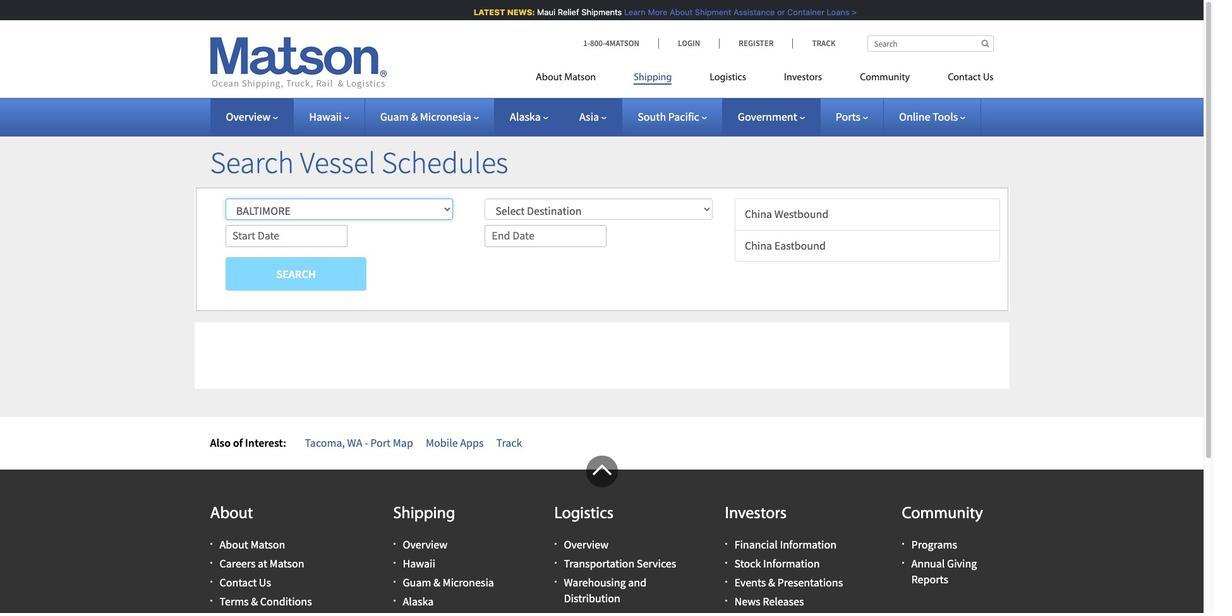 Task type: locate. For each thing, give the bounding box(es) containing it.
guam & micronesia link
[[380, 109, 479, 124], [403, 575, 494, 590]]

government
[[738, 109, 798, 124]]

contact down careers
[[220, 575, 257, 590]]

investors up financial
[[725, 506, 787, 523]]

community up 'online'
[[861, 73, 910, 83]]

0 vertical spatial micronesia
[[420, 109, 472, 124]]

0 vertical spatial hawaii link
[[309, 109, 349, 124]]

1 horizontal spatial contact us link
[[929, 66, 994, 92]]

overview for overview transportation services warehousing and distribution
[[564, 537, 609, 552]]

contact us link up the 'tools'
[[929, 66, 994, 92]]

china westbound
[[745, 207, 829, 221]]

contact us link down careers
[[220, 575, 271, 590]]

china westbound link
[[735, 198, 1001, 231]]

container
[[786, 7, 823, 17]]

shipments
[[580, 7, 621, 17]]

terms
[[220, 595, 249, 609]]

0 horizontal spatial track link
[[497, 436, 522, 450]]

0 horizontal spatial logistics
[[555, 506, 614, 523]]

1 vertical spatial contact
[[220, 575, 257, 590]]

1 horizontal spatial hawaii link
[[403, 556, 436, 571]]

track down loans at the right
[[813, 38, 836, 49]]

matson for about matson careers at matson contact us terms & conditions
[[251, 537, 285, 552]]

2 china from the top
[[745, 238, 773, 253]]

transportation
[[564, 556, 635, 571]]

1 horizontal spatial overview link
[[403, 537, 448, 552]]

overview hawaii guam & micronesia alaska
[[403, 537, 494, 609]]

learn
[[623, 7, 644, 17]]

& inside overview hawaii guam & micronesia alaska
[[434, 575, 441, 590]]

about matson link for careers at matson link
[[220, 537, 285, 552]]

1 vertical spatial search
[[276, 267, 316, 281]]

about inside about matson careers at matson contact us terms & conditions
[[220, 537, 248, 552]]

0 vertical spatial investors
[[785, 73, 823, 83]]

ports
[[836, 109, 861, 124]]

overview
[[226, 109, 271, 124], [403, 537, 448, 552], [564, 537, 609, 552]]

community
[[861, 73, 910, 83], [903, 506, 984, 523]]

overview transportation services warehousing and distribution
[[564, 537, 677, 606]]

information up stock information link
[[780, 537, 837, 552]]

-
[[365, 436, 368, 450]]

1 vertical spatial track link
[[497, 436, 522, 450]]

hawaii link for top guam & micronesia link
[[309, 109, 349, 124]]

0 horizontal spatial alaska
[[403, 595, 434, 609]]

information
[[780, 537, 837, 552], [764, 556, 820, 571]]

us down search image
[[984, 73, 994, 83]]

0 vertical spatial guam
[[380, 109, 409, 124]]

1 horizontal spatial alaska
[[510, 109, 541, 124]]

mobile
[[426, 436, 458, 450]]

1 horizontal spatial alaska link
[[510, 109, 549, 124]]

1 vertical spatial alaska link
[[403, 595, 434, 609]]

services
[[637, 556, 677, 571]]

overview for overview hawaii guam & micronesia alaska
[[403, 537, 448, 552]]

0 horizontal spatial hawaii
[[309, 109, 342, 124]]

overview inside overview hawaii guam & micronesia alaska
[[403, 537, 448, 552]]

1 horizontal spatial overview
[[403, 537, 448, 552]]

about matson link for shipping 'link'
[[536, 66, 615, 92]]

logistics down register link
[[710, 73, 747, 83]]

contact us link
[[929, 66, 994, 92], [220, 575, 271, 590]]

1 vertical spatial micronesia
[[443, 575, 494, 590]]

0 vertical spatial contact us link
[[929, 66, 994, 92]]

0 horizontal spatial us
[[259, 575, 271, 590]]

1 horizontal spatial logistics
[[710, 73, 747, 83]]

financial information link
[[735, 537, 837, 552]]

track link
[[793, 38, 836, 49], [497, 436, 522, 450]]

contact us
[[948, 73, 994, 83]]

matson down '1-'
[[565, 73, 596, 83]]

0 vertical spatial logistics
[[710, 73, 747, 83]]

reports
[[912, 572, 949, 587]]

matson right at
[[270, 556, 304, 571]]

guam inside overview hawaii guam & micronesia alaska
[[403, 575, 431, 590]]

footer containing about
[[0, 456, 1204, 613]]

about
[[669, 7, 692, 17], [536, 73, 563, 83], [210, 506, 253, 523], [220, 537, 248, 552]]

1 vertical spatial us
[[259, 575, 271, 590]]

overview link
[[226, 109, 278, 124], [403, 537, 448, 552], [564, 537, 609, 552]]

0 horizontal spatial track
[[497, 436, 522, 450]]

1 vertical spatial track
[[497, 436, 522, 450]]

1 vertical spatial guam & micronesia link
[[403, 575, 494, 590]]

south pacific link
[[638, 109, 707, 124]]

1 horizontal spatial hawaii
[[403, 556, 436, 571]]

2 horizontal spatial overview
[[564, 537, 609, 552]]

hawaii link for bottommost guam & micronesia link
[[403, 556, 436, 571]]

investors up the government link
[[785, 73, 823, 83]]

0 vertical spatial contact
[[948, 73, 982, 83]]

track right 'apps'
[[497, 436, 522, 450]]

track link down container
[[793, 38, 836, 49]]

0 vertical spatial shipping
[[634, 73, 672, 83]]

guam
[[380, 109, 409, 124], [403, 575, 431, 590]]

alaska
[[510, 109, 541, 124], [403, 595, 434, 609]]

matson inside top menu navigation
[[565, 73, 596, 83]]

maui
[[536, 7, 554, 17]]

0 horizontal spatial alaska link
[[403, 595, 434, 609]]

0 horizontal spatial shipping
[[394, 506, 456, 523]]

2 horizontal spatial overview link
[[564, 537, 609, 552]]

financial
[[735, 537, 778, 552]]

0 horizontal spatial overview
[[226, 109, 271, 124]]

1 vertical spatial about matson link
[[220, 537, 285, 552]]

0 vertical spatial alaska
[[510, 109, 541, 124]]

tacoma, wa - port map
[[305, 436, 413, 450]]

1 horizontal spatial us
[[984, 73, 994, 83]]

south
[[638, 109, 666, 124]]

china up china eastbound
[[745, 207, 773, 221]]

news releases link
[[735, 595, 805, 609]]

1 horizontal spatial shipping
[[634, 73, 672, 83]]

1 vertical spatial matson
[[251, 537, 285, 552]]

shipment
[[694, 7, 730, 17]]

4matson
[[606, 38, 640, 49]]

0 vertical spatial us
[[984, 73, 994, 83]]

None search field
[[868, 35, 994, 52]]

1 horizontal spatial track link
[[793, 38, 836, 49]]

programs annual giving reports
[[912, 537, 978, 587]]

of
[[233, 436, 243, 450]]

investors inside footer
[[725, 506, 787, 523]]

1 vertical spatial community
[[903, 506, 984, 523]]

relief
[[556, 7, 578, 17]]

1 horizontal spatial about matson link
[[536, 66, 615, 92]]

track
[[813, 38, 836, 49], [497, 436, 522, 450]]

china for china eastbound
[[745, 238, 773, 253]]

1 vertical spatial china
[[745, 238, 773, 253]]

matson
[[565, 73, 596, 83], [251, 537, 285, 552], [270, 556, 304, 571]]

us
[[984, 73, 994, 83], [259, 575, 271, 590]]

shipping
[[634, 73, 672, 83], [394, 506, 456, 523]]

search
[[210, 144, 294, 181], [276, 267, 316, 281]]

0 horizontal spatial hawaii link
[[309, 109, 349, 124]]

warehousing
[[564, 575, 626, 590]]

community up programs
[[903, 506, 984, 523]]

overview inside overview transportation services warehousing and distribution
[[564, 537, 609, 552]]

1 vertical spatial investors
[[725, 506, 787, 523]]

contact inside top menu navigation
[[948, 73, 982, 83]]

about matson link
[[536, 66, 615, 92], [220, 537, 285, 552]]

track link right 'apps'
[[497, 436, 522, 450]]

0 vertical spatial search
[[210, 144, 294, 181]]

information up events & presentations link
[[764, 556, 820, 571]]

0 vertical spatial matson
[[565, 73, 596, 83]]

alaska link for top guam & micronesia link
[[510, 109, 549, 124]]

alaska link
[[510, 109, 549, 124], [403, 595, 434, 609]]

matson for about matson
[[565, 73, 596, 83]]

news:
[[506, 7, 534, 17]]

matson up at
[[251, 537, 285, 552]]

logistics down the backtop image
[[555, 506, 614, 523]]

us inside about matson careers at matson contact us terms & conditions
[[259, 575, 271, 590]]

1 vertical spatial alaska
[[403, 595, 434, 609]]

0 horizontal spatial contact
[[220, 575, 257, 590]]

1 vertical spatial hawaii
[[403, 556, 436, 571]]

us up terms & conditions link at the bottom left of page
[[259, 575, 271, 590]]

about matson link up careers at matson link
[[220, 537, 285, 552]]

1-
[[584, 38, 590, 49]]

contact up the 'tools'
[[948, 73, 982, 83]]

overview link for logistics
[[564, 537, 609, 552]]

0 vertical spatial track
[[813, 38, 836, 49]]

search inside button
[[276, 267, 316, 281]]

1 china from the top
[[745, 207, 773, 221]]

login
[[678, 38, 701, 49]]

blue matson logo with ocean, shipping, truck, rail and logistics written beneath it. image
[[210, 37, 387, 89]]

0 vertical spatial about matson link
[[536, 66, 615, 92]]

events
[[735, 575, 766, 590]]

&
[[411, 109, 418, 124], [434, 575, 441, 590], [769, 575, 776, 590], [251, 595, 258, 609]]

and
[[629, 575, 647, 590]]

about matson link down '1-'
[[536, 66, 615, 92]]

0 vertical spatial community
[[861, 73, 910, 83]]

1 vertical spatial guam
[[403, 575, 431, 590]]

china left eastbound
[[745, 238, 773, 253]]

port
[[371, 436, 391, 450]]

financial information stock information events & presentations news releases
[[735, 537, 844, 609]]

also
[[210, 436, 231, 450]]

0 horizontal spatial contact us link
[[220, 575, 271, 590]]

footer
[[0, 456, 1204, 613]]

0 vertical spatial china
[[745, 207, 773, 221]]

1 vertical spatial logistics
[[555, 506, 614, 523]]

0 vertical spatial alaska link
[[510, 109, 549, 124]]

contact
[[948, 73, 982, 83], [220, 575, 257, 590]]

1 horizontal spatial contact
[[948, 73, 982, 83]]

1 horizontal spatial track
[[813, 38, 836, 49]]

0 vertical spatial guam & micronesia link
[[380, 109, 479, 124]]

westbound
[[775, 207, 829, 221]]

shipping inside 'link'
[[634, 73, 672, 83]]

1 vertical spatial hawaii link
[[403, 556, 436, 571]]

about for about matson careers at matson contact us terms & conditions
[[220, 537, 248, 552]]

news
[[735, 595, 761, 609]]

0 vertical spatial track link
[[793, 38, 836, 49]]

about inside top menu navigation
[[536, 73, 563, 83]]

0 horizontal spatial about matson link
[[220, 537, 285, 552]]



Task type: describe. For each thing, give the bounding box(es) containing it.
us inside top menu navigation
[[984, 73, 994, 83]]

mobile apps
[[426, 436, 484, 450]]

online tools link
[[900, 109, 966, 124]]

asia link
[[580, 109, 607, 124]]

online
[[900, 109, 931, 124]]

warehousing and distribution link
[[564, 575, 647, 606]]

events & presentations link
[[735, 575, 844, 590]]

backtop image
[[586, 456, 618, 487]]

annual
[[912, 556, 945, 571]]

careers
[[220, 556, 256, 571]]

0 vertical spatial hawaii
[[309, 109, 342, 124]]

Search search field
[[868, 35, 994, 52]]

1 vertical spatial shipping
[[394, 506, 456, 523]]

0 vertical spatial information
[[780, 537, 837, 552]]

0 horizontal spatial overview link
[[226, 109, 278, 124]]

1 vertical spatial information
[[764, 556, 820, 571]]

online tools
[[900, 109, 959, 124]]

Start date text field
[[226, 225, 348, 247]]

programs link
[[912, 537, 958, 552]]

alaska inside overview hawaii guam & micronesia alaska
[[403, 595, 434, 609]]

micronesia inside overview hawaii guam & micronesia alaska
[[443, 575, 494, 590]]

stock
[[735, 556, 761, 571]]

search button
[[226, 257, 367, 291]]

more
[[647, 7, 666, 17]]

pacific
[[669, 109, 700, 124]]

2 vertical spatial matson
[[270, 556, 304, 571]]

800-
[[590, 38, 606, 49]]

china for china westbound
[[745, 207, 773, 221]]

giving
[[948, 556, 978, 571]]

& inside financial information stock information events & presentations news releases
[[769, 575, 776, 590]]

logistics link
[[691, 66, 766, 92]]

or
[[776, 7, 784, 17]]

at
[[258, 556, 267, 571]]

south pacific
[[638, 109, 700, 124]]

guam & micronesia
[[380, 109, 472, 124]]

community inside top menu navigation
[[861, 73, 910, 83]]

annual giving reports link
[[912, 556, 978, 587]]

eastbound
[[775, 238, 826, 253]]

>
[[851, 7, 856, 17]]

1 vertical spatial contact us link
[[220, 575, 271, 590]]

search for search vessel schedules
[[210, 144, 294, 181]]

latest
[[472, 7, 504, 17]]

overview link for shipping
[[403, 537, 448, 552]]

tools
[[933, 109, 959, 124]]

stock information link
[[735, 556, 820, 571]]

investors inside investors link
[[785, 73, 823, 83]]

government link
[[738, 109, 805, 124]]

vessel
[[300, 144, 376, 181]]

hawaii inside overview hawaii guam & micronesia alaska
[[403, 556, 436, 571]]

apps
[[460, 436, 484, 450]]

community link
[[842, 66, 929, 92]]

1-800-4matson
[[584, 38, 640, 49]]

china eastbound
[[745, 238, 826, 253]]

logistics inside top menu navigation
[[710, 73, 747, 83]]

register
[[739, 38, 774, 49]]

transportation services link
[[564, 556, 677, 571]]

loans
[[826, 7, 848, 17]]

tacoma, wa - port map link
[[305, 436, 413, 450]]

mobile apps link
[[426, 436, 484, 450]]

alaska link for bottommost guam & micronesia link
[[403, 595, 434, 609]]

register link
[[720, 38, 793, 49]]

learn more about shipment assistance or container loans > link
[[623, 7, 856, 17]]

schedules
[[382, 144, 509, 181]]

china eastbound link
[[735, 230, 1001, 262]]

presentations
[[778, 575, 844, 590]]

overview for overview
[[226, 109, 271, 124]]

careers at matson link
[[220, 556, 304, 571]]

asia
[[580, 109, 599, 124]]

ports link
[[836, 109, 869, 124]]

top menu navigation
[[536, 66, 994, 92]]

search for search
[[276, 267, 316, 281]]

map
[[393, 436, 413, 450]]

1-800-4matson link
[[584, 38, 659, 49]]

about matson
[[536, 73, 596, 83]]

interest:
[[245, 436, 286, 450]]

distribution
[[564, 591, 621, 606]]

investors link
[[766, 66, 842, 92]]

about matson careers at matson contact us terms & conditions
[[220, 537, 312, 609]]

shipping link
[[615, 66, 691, 92]]

wa
[[347, 436, 363, 450]]

about for about
[[210, 506, 253, 523]]

latest news: maui relief shipments learn more about shipment assistance or container loans >
[[472, 7, 856, 17]]

search image
[[982, 39, 990, 47]]

contact inside about matson careers at matson contact us terms & conditions
[[220, 575, 257, 590]]

End date text field
[[485, 225, 607, 247]]

also of interest:
[[210, 436, 286, 450]]

search vessel schedules
[[210, 144, 509, 181]]

login link
[[659, 38, 720, 49]]

releases
[[763, 595, 805, 609]]

& inside about matson careers at matson contact us terms & conditions
[[251, 595, 258, 609]]

assistance
[[732, 7, 774, 17]]

conditions
[[260, 595, 312, 609]]

terms & conditions link
[[220, 595, 312, 609]]

programs
[[912, 537, 958, 552]]

about for about matson
[[536, 73, 563, 83]]



Task type: vqa. For each thing, say whether or not it's contained in the screenshot.
FREIGHT
no



